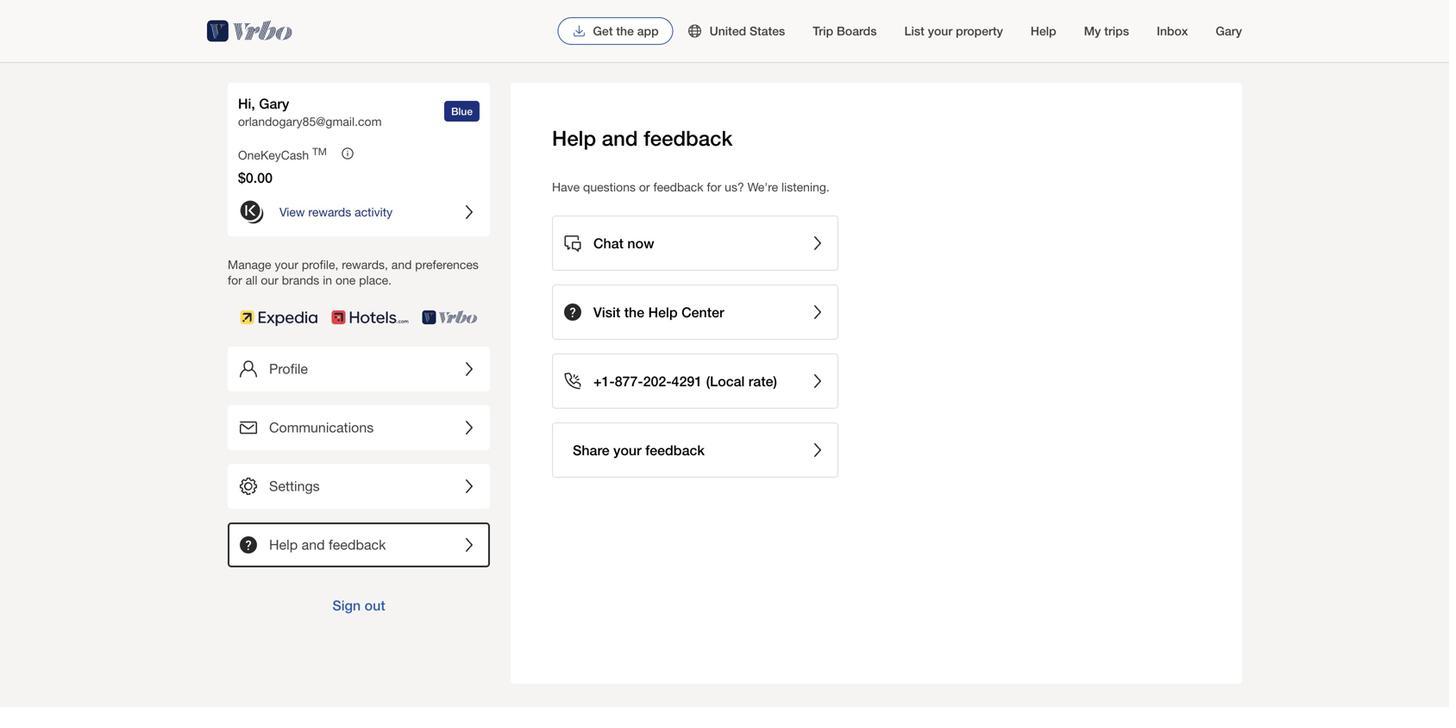 Task type: locate. For each thing, give the bounding box(es) containing it.
0 vertical spatial your
[[928, 24, 953, 38]]

1 vertical spatial the
[[624, 304, 645, 321]]

0 vertical spatial for
[[707, 180, 722, 194]]

1 horizontal spatial help and feedback
[[552, 126, 733, 150]]

1 vertical spatial your
[[275, 258, 298, 272]]

your inside manage your profile, rewards, and preferences for all our brands in one place.
[[275, 258, 298, 272]]

help link
[[1017, 14, 1070, 48]]

gary right hi,
[[259, 95, 289, 112]]

help down the 'settings'
[[269, 537, 298, 553]]

for inside manage your profile, rewards, and preferences for all our brands in one place.
[[228, 273, 242, 287]]

list your property
[[905, 24, 1003, 38]]

help and feedback
[[552, 126, 733, 150], [269, 537, 386, 553]]

1 horizontal spatial gary
[[1216, 24, 1242, 38]]

for
[[707, 180, 722, 194], [228, 273, 242, 287]]

+1-
[[594, 373, 615, 390]]

info_outline image
[[341, 147, 355, 160]]

brands
[[282, 273, 320, 287]]

help and feedback up "sign"
[[269, 537, 386, 553]]

feedback up sign out at the left bottom of the page
[[329, 537, 386, 553]]

blue
[[451, 105, 473, 117]]

communications
[[269, 420, 374, 436]]

visit
[[594, 304, 621, 321]]

share
[[573, 442, 610, 459]]

your for manage
[[275, 258, 298, 272]]

the
[[616, 24, 634, 38], [624, 304, 645, 321]]

0 horizontal spatial help and feedback
[[269, 537, 386, 553]]

for left us?
[[707, 180, 722, 194]]

we're
[[748, 180, 778, 194]]

0 vertical spatial and
[[602, 126, 638, 150]]

trip boards
[[813, 24, 877, 38]]

1 vertical spatial and
[[392, 258, 412, 272]]

+1-877-202-4291 (local rate)
[[594, 373, 777, 390]]

the right the visit on the left of the page
[[624, 304, 645, 321]]

feedback up have questions or feedback for us? we're listening. at the top of the page
[[644, 126, 733, 150]]

the inside get the app link
[[616, 24, 634, 38]]

2 horizontal spatial and
[[602, 126, 638, 150]]

877-
[[615, 373, 643, 390]]

1 vertical spatial gary
[[259, 95, 289, 112]]

sign out button
[[248, 588, 469, 623]]

0 horizontal spatial gary
[[259, 95, 289, 112]]

the for help
[[624, 304, 645, 321]]

0 horizontal spatial and
[[302, 537, 325, 553]]

directional image for communications
[[459, 418, 480, 438]]

directional image for +1-877-202-4291 (local rate)
[[808, 371, 828, 392]]

2 vertical spatial and
[[302, 537, 325, 553]]

hi, gary orlandogary85@gmail.com
[[238, 95, 382, 129]]

sign out
[[332, 598, 385, 614]]

for left all
[[228, 273, 242, 287]]

2 vertical spatial your
[[614, 442, 642, 459]]

feedback
[[644, 126, 733, 150], [654, 180, 704, 194], [646, 442, 705, 459], [329, 537, 386, 553]]

0 horizontal spatial for
[[228, 273, 242, 287]]

our
[[261, 273, 279, 287]]

tm
[[312, 146, 327, 157]]

app
[[637, 24, 659, 38]]

directional image inside view rewards activity link
[[459, 202, 480, 223]]

and up place.
[[392, 258, 412, 272]]

share your feedback
[[573, 442, 705, 459]]

my trips
[[1084, 24, 1130, 38]]

profile,
[[302, 258, 339, 272]]

your right list
[[928, 24, 953, 38]]

directional image
[[459, 202, 480, 223], [808, 233, 828, 254], [459, 418, 480, 438], [808, 440, 828, 461]]

0 vertical spatial gary
[[1216, 24, 1242, 38]]

all
[[246, 273, 258, 287]]

have questions or feedback for us? we're listening.
[[552, 180, 830, 194]]

$0.00
[[238, 170, 273, 186]]

help
[[1031, 24, 1057, 38], [552, 126, 596, 150], [648, 304, 678, 321], [269, 537, 298, 553]]

your right share
[[614, 442, 642, 459]]

1 vertical spatial help and feedback
[[269, 537, 386, 553]]

united
[[710, 24, 746, 38]]

0 vertical spatial help and feedback
[[552, 126, 733, 150]]

your
[[928, 24, 953, 38], [275, 258, 298, 272], [614, 442, 642, 459]]

onekeycash tm
[[238, 146, 327, 162]]

gary
[[1216, 24, 1242, 38], [259, 95, 289, 112]]

rewards
[[308, 205, 351, 219]]

help and feedback up or at the left of the page
[[552, 126, 733, 150]]

and down the 'settings'
[[302, 537, 325, 553]]

get
[[593, 24, 613, 38]]

your up brands
[[275, 258, 298, 272]]

1 horizontal spatial and
[[392, 258, 412, 272]]

download the app button image
[[572, 24, 586, 38]]

view
[[280, 205, 305, 219]]

vrbo logo image
[[422, 309, 478, 326]]

1 vertical spatial for
[[228, 273, 242, 287]]

manage
[[228, 258, 271, 272]]

help left my
[[1031, 24, 1057, 38]]

onekeycash image
[[238, 198, 266, 226]]

feedback right or at the left of the page
[[654, 180, 704, 194]]

1 horizontal spatial your
[[614, 442, 642, 459]]

the right the get
[[616, 24, 634, 38]]

directional image
[[808, 302, 828, 323], [459, 359, 480, 380], [808, 371, 828, 392], [459, 476, 480, 497], [459, 535, 480, 556]]

0 vertical spatial the
[[616, 24, 634, 38]]

small image
[[687, 23, 703, 39]]

hi,
[[238, 95, 255, 112]]

list your property link
[[891, 14, 1017, 48]]

and up questions
[[602, 126, 638, 150]]

gary right inbox
[[1216, 24, 1242, 38]]

0 horizontal spatial your
[[275, 258, 298, 272]]

your for share
[[614, 442, 642, 459]]

and
[[602, 126, 638, 150], [392, 258, 412, 272], [302, 537, 325, 553]]

2 horizontal spatial your
[[928, 24, 953, 38]]



Task type: describe. For each thing, give the bounding box(es) containing it.
one
[[336, 273, 356, 287]]

help left 'center'
[[648, 304, 678, 321]]

trips
[[1105, 24, 1130, 38]]

states
[[750, 24, 785, 38]]

gary inside hi, gary orlandogary85@gmail.com
[[259, 95, 289, 112]]

sign
[[332, 598, 361, 614]]

my trips link
[[1070, 14, 1143, 48]]

trip boards link
[[799, 14, 891, 48]]

directional image for settings
[[459, 476, 480, 497]]

onekeycash
[[238, 148, 309, 162]]

help up have
[[552, 126, 596, 150]]

property
[[956, 24, 1003, 38]]

view rewards activity
[[280, 205, 393, 219]]

get the app
[[593, 24, 659, 38]]

and inside manage your profile, rewards, and preferences for all our brands in one place.
[[392, 258, 412, 272]]

list
[[905, 24, 925, 38]]

the for app
[[616, 24, 634, 38]]

chat
[[594, 235, 624, 252]]

us?
[[725, 180, 744, 194]]

rewards,
[[342, 258, 388, 272]]

202-
[[643, 373, 672, 390]]

in
[[323, 273, 332, 287]]

directional image for chat now
[[808, 233, 828, 254]]

now
[[628, 235, 654, 252]]

directional image for profile
[[459, 359, 480, 380]]

directional image for share your feedback
[[808, 440, 828, 461]]

gary inside gary dropdown button
[[1216, 24, 1242, 38]]

united states button
[[674, 14, 799, 48]]

activity
[[355, 205, 393, 219]]

4291
[[672, 373, 702, 390]]

directional image for visit the help center
[[808, 302, 828, 323]]

chat now
[[594, 235, 654, 252]]

your for list
[[928, 24, 953, 38]]

listening.
[[782, 180, 830, 194]]

settings
[[269, 478, 320, 494]]

hotels.com logo image
[[332, 309, 409, 326]]

manage your profile, rewards, and preferences for all our brands in one place.
[[228, 258, 479, 287]]

1 horizontal spatial for
[[707, 180, 722, 194]]

my
[[1084, 24, 1101, 38]]

feedback down +1-877-202-4291 (local rate)
[[646, 442, 705, 459]]

profile
[[269, 361, 308, 377]]

place.
[[359, 273, 392, 287]]

orlandogary85@gmail.com
[[238, 114, 382, 129]]

center
[[682, 304, 724, 321]]

out
[[365, 598, 385, 614]]

united states
[[710, 24, 785, 38]]

boards
[[837, 24, 877, 38]]

questions
[[583, 180, 636, 194]]

inbox
[[1157, 24, 1188, 38]]

view rewards activity link
[[238, 198, 480, 226]]

inbox link
[[1143, 14, 1202, 48]]

rate)
[[749, 373, 777, 390]]

have
[[552, 180, 580, 194]]

get the app link
[[558, 17, 674, 45]]

(local
[[706, 373, 745, 390]]

directional image for help and feedback
[[459, 535, 480, 556]]

or
[[639, 180, 650, 194]]

expedia logo image
[[240, 309, 318, 326]]

preferences
[[415, 258, 479, 272]]

visit the help center
[[594, 304, 724, 321]]

vrbo logo image
[[207, 17, 293, 45]]

gary button
[[1202, 14, 1256, 48]]

trip
[[813, 24, 834, 38]]



Task type: vqa. For each thing, say whether or not it's contained in the screenshot.
the States inside the BROOKLYN, NEW YORK, UNITED STATES OF AMERICA dropdown button
no



